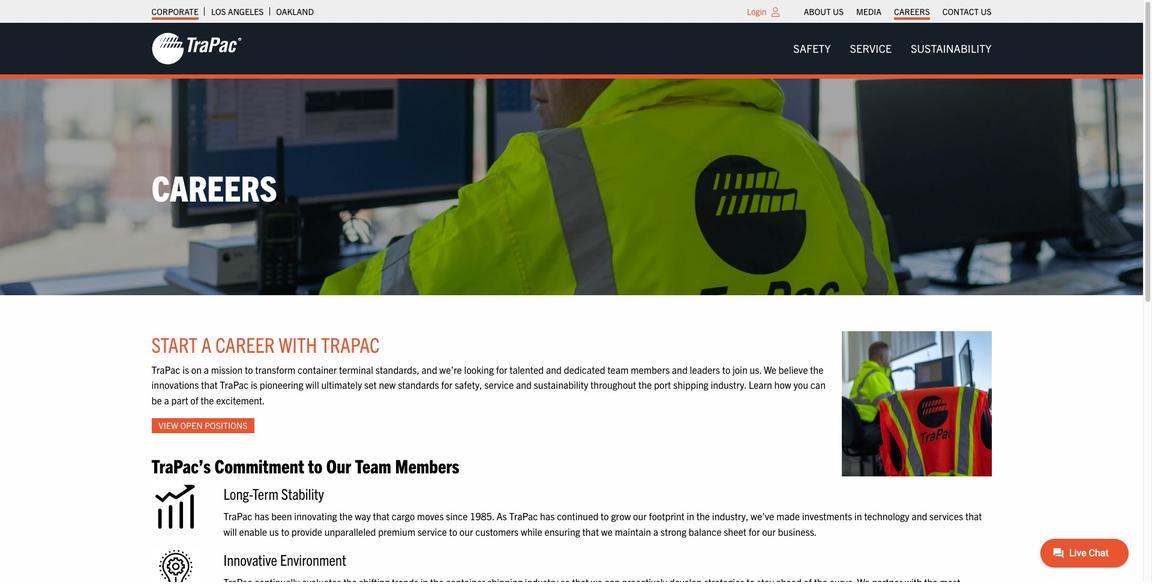 Task type: locate. For each thing, give the bounding box(es) containing it.
1 horizontal spatial has
[[540, 510, 555, 522]]

1 us from the left
[[833, 6, 844, 17]]

0 horizontal spatial is
[[183, 364, 189, 376]]

enable
[[239, 525, 267, 537]]

trapac up while
[[509, 510, 538, 522]]

menu bar up "service"
[[798, 3, 998, 20]]

0 horizontal spatial careers
[[152, 165, 277, 209]]

0 horizontal spatial will
[[224, 525, 237, 537]]

to
[[245, 364, 253, 376], [722, 364, 731, 376], [308, 453, 323, 477], [601, 510, 609, 522], [281, 525, 289, 537], [449, 525, 457, 537]]

trapac up enable
[[224, 510, 252, 522]]

careers link
[[894, 3, 930, 20]]

contact us link
[[943, 3, 992, 20]]

1 vertical spatial menu bar
[[784, 36, 1001, 61]]

the right of
[[201, 394, 214, 406]]

0 horizontal spatial service
[[418, 525, 447, 537]]

service inside trapac has been innovating the way that cargo moves since 1985. as trapac has continued to grow our footprint in the industry, we've made investments in technology and services that will enable us to provide unparalleled premium service to our customers while ensuring that we maintain a strong balance sheet for our business.
[[418, 525, 447, 537]]

will left enable
[[224, 525, 237, 537]]

0 vertical spatial service
[[484, 379, 514, 391]]

los angeles
[[211, 6, 264, 17]]

service
[[484, 379, 514, 391], [418, 525, 447, 537]]

a right on
[[204, 364, 209, 376]]

service down looking
[[484, 379, 514, 391]]

innovating
[[294, 510, 337, 522]]

1 horizontal spatial us
[[981, 6, 992, 17]]

menu bar
[[798, 3, 998, 20], [784, 36, 1001, 61]]

trapac up terminal
[[321, 331, 380, 357]]

service link
[[841, 36, 901, 61]]

us for about us
[[833, 6, 844, 17]]

cargo
[[392, 510, 415, 522]]

1 horizontal spatial our
[[633, 510, 647, 522]]

us.
[[750, 364, 762, 376]]

2 in from the left
[[854, 510, 862, 522]]

we
[[601, 525, 613, 537]]

will down container
[[306, 379, 319, 391]]

corporate image
[[152, 32, 242, 65]]

our up maintain
[[633, 510, 647, 522]]

2 us from the left
[[981, 6, 992, 17]]

sustainability
[[534, 379, 588, 391]]

1 horizontal spatial service
[[484, 379, 514, 391]]

has up ensuring
[[540, 510, 555, 522]]

1 horizontal spatial careers
[[894, 6, 930, 17]]

0 horizontal spatial in
[[687, 510, 694, 522]]

talented
[[510, 364, 544, 376]]

join
[[733, 364, 748, 376]]

1 horizontal spatial for
[[496, 364, 507, 376]]

0 vertical spatial is
[[183, 364, 189, 376]]

2 horizontal spatial our
[[762, 525, 776, 537]]

the up 'balance'
[[697, 510, 710, 522]]

about us link
[[804, 3, 844, 20]]

2 has from the left
[[540, 510, 555, 522]]

trapac's
[[152, 453, 211, 477]]

customers
[[475, 525, 519, 537]]

and down talented at left bottom
[[516, 379, 532, 391]]

members
[[395, 453, 459, 477]]

that
[[201, 379, 218, 391], [373, 510, 390, 522], [966, 510, 982, 522], [582, 525, 599, 537]]

the down the members
[[639, 379, 652, 391]]

corporate link
[[152, 3, 199, 20]]

0 horizontal spatial has
[[255, 510, 269, 522]]

our
[[326, 453, 351, 477]]

is up excitement.
[[251, 379, 257, 391]]

safety,
[[455, 379, 482, 391]]

strong
[[661, 525, 687, 537]]

has
[[255, 510, 269, 522], [540, 510, 555, 522]]

of
[[190, 394, 198, 406]]

for down we're
[[441, 379, 453, 391]]

stability
[[281, 484, 324, 503]]

on
[[191, 364, 202, 376]]

0 horizontal spatial our
[[460, 525, 473, 537]]

angeles
[[228, 6, 264, 17]]

us right about
[[833, 6, 844, 17]]

and up shipping on the bottom of page
[[672, 364, 688, 376]]

since
[[446, 510, 468, 522]]

our down we've
[[762, 525, 776, 537]]

ensuring
[[545, 525, 580, 537]]

us for contact us
[[981, 6, 992, 17]]

about us
[[804, 6, 844, 17]]

careers inside 'menu bar'
[[894, 6, 930, 17]]

1 vertical spatial is
[[251, 379, 257, 391]]

in up 'balance'
[[687, 510, 694, 522]]

shipping
[[673, 379, 709, 391]]

0 vertical spatial for
[[496, 364, 507, 376]]

los
[[211, 6, 226, 17]]

innovations
[[152, 379, 199, 391]]

0 vertical spatial menu bar
[[798, 3, 998, 20]]

start a career with trapac main content
[[140, 331, 1004, 582]]

start
[[152, 331, 198, 357]]

new
[[379, 379, 396, 391]]

1 vertical spatial service
[[418, 525, 447, 537]]

2 horizontal spatial for
[[749, 525, 760, 537]]

1 horizontal spatial in
[[854, 510, 862, 522]]

careers
[[894, 6, 930, 17], [152, 165, 277, 209]]

has up enable
[[255, 510, 269, 522]]

investments
[[802, 510, 852, 522]]

learn
[[749, 379, 772, 391]]

2 vertical spatial for
[[749, 525, 760, 537]]

mission
[[211, 364, 243, 376]]

career
[[215, 331, 275, 357]]

leaders
[[690, 364, 720, 376]]

dedicated
[[564, 364, 605, 376]]

for right looking
[[496, 364, 507, 376]]

about
[[804, 6, 831, 17]]

a inside trapac has been innovating the way that cargo moves since 1985. as trapac has continued to grow our footprint in the industry, we've made investments in technology and services that will enable us to provide unparalleled premium service to our customers while ensuring that we maintain a strong balance sheet for our business.
[[653, 525, 658, 537]]

0 horizontal spatial for
[[441, 379, 453, 391]]

0 vertical spatial will
[[306, 379, 319, 391]]

1 horizontal spatial will
[[306, 379, 319, 391]]

and up standards on the left of the page
[[422, 364, 437, 376]]

the up unparalleled
[[339, 510, 353, 522]]

us right contact
[[981, 6, 992, 17]]

0 vertical spatial careers
[[894, 6, 930, 17]]

is left on
[[183, 364, 189, 376]]

ultimately
[[321, 379, 362, 391]]

a
[[201, 331, 212, 357], [204, 364, 209, 376], [164, 394, 169, 406], [653, 525, 658, 537]]

our
[[633, 510, 647, 522], [460, 525, 473, 537], [762, 525, 776, 537]]

trapac
[[321, 331, 380, 357], [152, 364, 180, 376], [220, 379, 249, 391], [224, 510, 252, 522], [509, 510, 538, 522]]

that right "way"
[[373, 510, 390, 522]]

safety link
[[784, 36, 841, 61]]

industry.
[[711, 379, 747, 391]]

you
[[794, 379, 808, 391]]

for
[[496, 364, 507, 376], [441, 379, 453, 391], [749, 525, 760, 537]]

and left services
[[912, 510, 927, 522]]

standards,
[[376, 364, 419, 376]]

menu bar down careers link
[[784, 36, 1001, 61]]

0 horizontal spatial us
[[833, 6, 844, 17]]

trapac up excitement.
[[220, 379, 249, 391]]

to right 'us'
[[281, 525, 289, 537]]

menu bar containing about us
[[798, 3, 998, 20]]

be
[[152, 394, 162, 406]]

media
[[856, 6, 882, 17]]

1 vertical spatial careers
[[152, 165, 277, 209]]

with
[[279, 331, 317, 357]]

view
[[159, 420, 178, 431]]

a left the strong
[[653, 525, 658, 537]]

long-
[[224, 484, 252, 503]]

login
[[747, 6, 767, 17]]

technology
[[864, 510, 910, 522]]

throughout
[[591, 379, 636, 391]]

our down since
[[460, 525, 473, 537]]

unparalleled
[[324, 525, 376, 537]]

and inside trapac has been innovating the way that cargo moves since 1985. as trapac has continued to grow our footprint in the industry, we've made investments in technology and services that will enable us to provide unparalleled premium service to our customers while ensuring that we maintain a strong balance sheet for our business.
[[912, 510, 927, 522]]

1 horizontal spatial is
[[251, 379, 257, 391]]

that down on
[[201, 379, 218, 391]]

in left the technology
[[854, 510, 862, 522]]

service down moves at bottom left
[[418, 525, 447, 537]]

business.
[[778, 525, 817, 537]]

login link
[[747, 6, 767, 17]]

for down we've
[[749, 525, 760, 537]]

1 vertical spatial will
[[224, 525, 237, 537]]

service inside trapac is on a mission to transform container terminal standards, and we're looking for talented and dedicated team members and leaders to join us. we believe the innovations that trapac is pioneering will ultimately set new standards for safety, service and sustainability throughout the port shipping industry. learn how you can be a part of the excitement.
[[484, 379, 514, 391]]



Task type: vqa. For each thing, say whether or not it's contained in the screenshot.
In
yes



Task type: describe. For each thing, give the bounding box(es) containing it.
trapac's commitment to our team members
[[152, 453, 459, 477]]

1 in from the left
[[687, 510, 694, 522]]

the up can
[[810, 364, 824, 376]]

services
[[930, 510, 963, 522]]

can
[[811, 379, 826, 391]]

light image
[[771, 7, 780, 17]]

safety
[[794, 41, 831, 55]]

port
[[654, 379, 671, 391]]

open
[[180, 420, 203, 431]]

been
[[271, 510, 292, 522]]

team
[[355, 453, 391, 477]]

service
[[850, 41, 892, 55]]

industry,
[[712, 510, 749, 522]]

premium
[[378, 525, 415, 537]]

sustainability
[[911, 41, 992, 55]]

long-term stability
[[224, 484, 324, 503]]

moves
[[417, 510, 444, 522]]

as
[[497, 510, 507, 522]]

1 has from the left
[[255, 510, 269, 522]]

innovative environment
[[224, 550, 346, 569]]

believe
[[779, 364, 808, 376]]

innovative
[[224, 550, 277, 569]]

transform
[[255, 364, 295, 376]]

view open positions
[[159, 420, 248, 431]]

part
[[171, 394, 188, 406]]

to left join
[[722, 364, 731, 376]]

excitement.
[[216, 394, 265, 406]]

a right be
[[164, 394, 169, 406]]

to down since
[[449, 525, 457, 537]]

for inside trapac has been innovating the way that cargo moves since 1985. as trapac has continued to grow our footprint in the industry, we've made investments in technology and services that will enable us to provide unparalleled premium service to our customers while ensuring that we maintain a strong balance sheet for our business.
[[749, 525, 760, 537]]

we're
[[439, 364, 462, 376]]

that right services
[[966, 510, 982, 522]]

how
[[774, 379, 791, 391]]

los angeles link
[[211, 3, 264, 20]]

environment
[[280, 550, 346, 569]]

trapac is on a mission to transform container terminal standards, and we're looking for talented and dedicated team members and leaders to join us. we believe the innovations that trapac is pioneering will ultimately set new standards for safety, service and sustainability throughout the port shipping industry. learn how you can be a part of the excitement.
[[152, 364, 826, 406]]

that left we
[[582, 525, 599, 537]]

looking
[[464, 364, 494, 376]]

balance
[[689, 525, 722, 537]]

media link
[[856, 3, 882, 20]]

that inside trapac is on a mission to transform container terminal standards, and we're looking for talented and dedicated team members and leaders to join us. we believe the innovations that trapac is pioneering will ultimately set new standards for safety, service and sustainability throughout the port shipping industry. learn how you can be a part of the excitement.
[[201, 379, 218, 391]]

provide
[[291, 525, 322, 537]]

we
[[764, 364, 777, 376]]

footprint
[[649, 510, 685, 522]]

oakland
[[276, 6, 314, 17]]

1 vertical spatial for
[[441, 379, 453, 391]]

standards
[[398, 379, 439, 391]]

to left our
[[308, 453, 323, 477]]

view open positions link
[[152, 418, 255, 433]]

will inside trapac has been innovating the way that cargo moves since 1985. as trapac has continued to grow our footprint in the industry, we've made investments in technology and services that will enable us to provide unparalleled premium service to our customers while ensuring that we maintain a strong balance sheet for our business.
[[224, 525, 237, 537]]

way
[[355, 510, 371, 522]]

maintain
[[615, 525, 651, 537]]

will inside trapac is on a mission to transform container terminal standards, and we're looking for talented and dedicated team members and leaders to join us. we believe the innovations that trapac is pioneering will ultimately set new standards for safety, service and sustainability throughout the port shipping industry. learn how you can be a part of the excitement.
[[306, 379, 319, 391]]

made
[[777, 510, 800, 522]]

positions
[[205, 420, 248, 431]]

members
[[631, 364, 670, 376]]

contact
[[943, 6, 979, 17]]

while
[[521, 525, 542, 537]]

oakland link
[[276, 3, 314, 20]]

continued
[[557, 510, 599, 522]]

trapac has been innovating the way that cargo moves since 1985. as trapac has continued to grow our footprint in the industry, we've made investments in technology and services that will enable us to provide unparalleled premium service to our customers while ensuring that we maintain a strong balance sheet for our business.
[[224, 510, 982, 537]]

and up sustainability
[[546, 364, 562, 376]]

grow
[[611, 510, 631, 522]]

team
[[608, 364, 629, 376]]

term
[[252, 484, 278, 503]]

to right mission
[[245, 364, 253, 376]]

menu bar containing safety
[[784, 36, 1001, 61]]

container
[[298, 364, 337, 376]]

corporate
[[152, 6, 199, 17]]

sustainability link
[[901, 36, 1001, 61]]

contact us
[[943, 6, 992, 17]]

us
[[269, 525, 279, 537]]

trapac up innovations
[[152, 364, 180, 376]]

1985.
[[470, 510, 494, 522]]

sheet
[[724, 525, 747, 537]]

a up on
[[201, 331, 212, 357]]

to up we
[[601, 510, 609, 522]]



